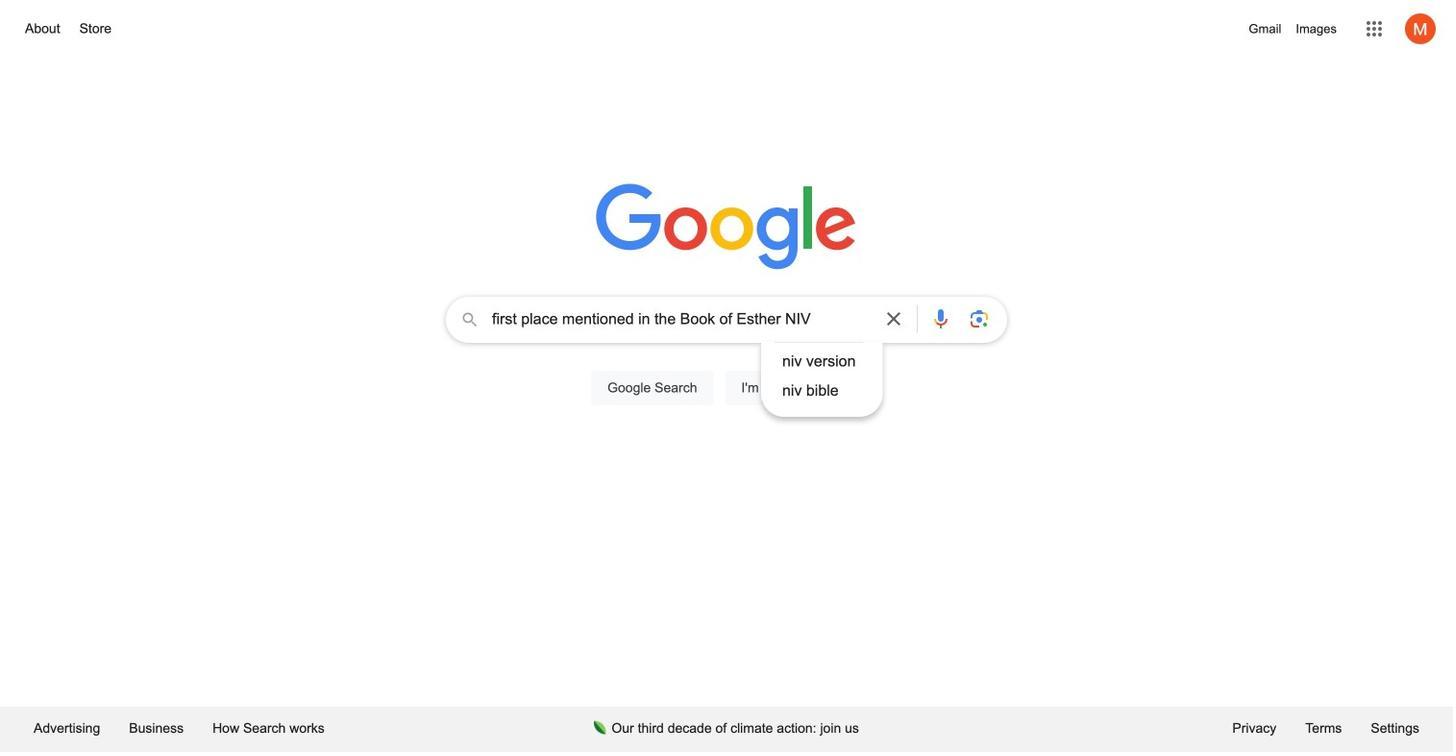 Task type: locate. For each thing, give the bounding box(es) containing it.
search by voice image
[[929, 308, 952, 331]]

google image
[[596, 184, 857, 272]]

None search field
[[19, 291, 1434, 428]]

list box
[[761, 347, 883, 406]]



Task type: describe. For each thing, give the bounding box(es) containing it.
search by image image
[[968, 308, 991, 331]]

Search text field
[[492, 309, 871, 334]]



Task type: vqa. For each thing, say whether or not it's contained in the screenshot.

no



